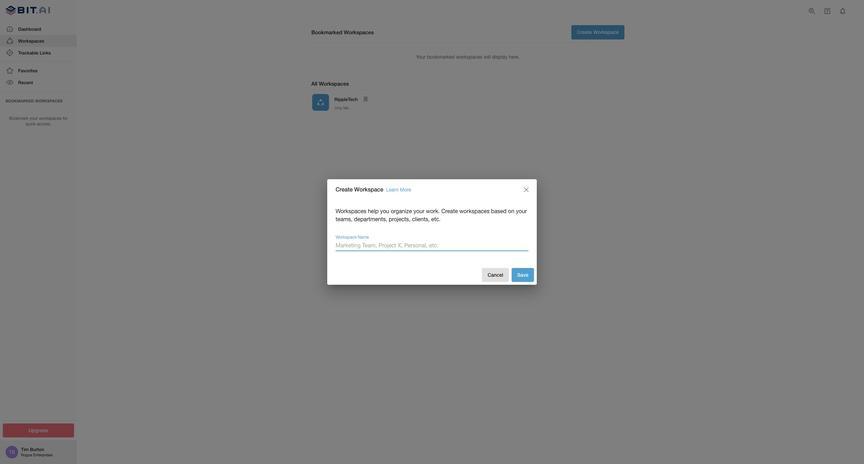 Task type: vqa. For each thing, say whether or not it's contained in the screenshot.
RIPPLETECH
yes



Task type: locate. For each thing, give the bounding box(es) containing it.
1 vertical spatial create
[[336, 186, 353, 193]]

name
[[358, 235, 369, 240]]

workspaces left 'based'
[[460, 208, 490, 214]]

learn
[[387, 187, 399, 193]]

workspaces down dashboard
[[18, 38, 44, 44]]

bookmarked workspaces
[[6, 98, 63, 103]]

1 vertical spatial workspaces
[[39, 116, 62, 121]]

workspace
[[594, 29, 619, 35], [355, 186, 384, 193], [336, 235, 357, 240]]

save
[[518, 272, 529, 278]]

workspaces for bookmarked
[[456, 54, 483, 60]]

your up clients,
[[414, 208, 425, 214]]

your right on
[[516, 208, 527, 214]]

Marketing Team, Project X, Personal, etc. text field
[[336, 240, 529, 251]]

workspaces inside the bookmark your workspaces for quick access.
[[39, 116, 62, 121]]

help
[[368, 208, 379, 214]]

on
[[509, 208, 515, 214]]

bookmarked workspaces
[[312, 29, 374, 35]]

based
[[492, 208, 507, 214]]

departments,
[[354, 216, 388, 222]]

burton
[[30, 447, 44, 452]]

all workspaces
[[312, 80, 349, 87]]

organize
[[391, 208, 412, 214]]

me
[[344, 106, 349, 110]]

workspace for create workspace learn more
[[355, 186, 384, 193]]

1 vertical spatial workspace
[[355, 186, 384, 193]]

quick
[[26, 122, 36, 127]]

bookmarked
[[312, 29, 343, 35]]

1 horizontal spatial create
[[442, 208, 458, 214]]

workspaces inside button
[[18, 38, 44, 44]]

teams,
[[336, 216, 353, 222]]

bookmark image
[[362, 95, 370, 104]]

your inside the bookmark your workspaces for quick access.
[[30, 116, 38, 121]]

your
[[30, 116, 38, 121], [414, 208, 425, 214], [516, 208, 527, 214]]

tb
[[9, 450, 15, 455]]

cancel
[[488, 272, 504, 278]]

workspace for create workspace
[[594, 29, 619, 35]]

workspaces inside "workspaces help you organize your work. create workspaces based on your teams, departments, projects, clients, etc."
[[460, 208, 490, 214]]

bookmarked
[[6, 98, 34, 103]]

create
[[578, 29, 592, 35], [336, 186, 353, 193], [442, 208, 458, 214]]

save button
[[512, 268, 535, 282]]

workspaces right bookmarked
[[344, 29, 374, 35]]

recent button
[[0, 77, 77, 89]]

create workspace dialog
[[328, 179, 537, 285]]

0 vertical spatial create
[[578, 29, 592, 35]]

2 horizontal spatial create
[[578, 29, 592, 35]]

workspaces for your
[[39, 116, 62, 121]]

workspaces up teams,
[[336, 208, 367, 214]]

trackable links
[[18, 50, 51, 56]]

workspaces inside "workspaces help you organize your work. create workspaces based on your teams, departments, projects, clients, etc."
[[336, 208, 367, 214]]

you
[[381, 208, 390, 214]]

only
[[335, 106, 343, 110]]

0 horizontal spatial create
[[336, 186, 353, 193]]

your up quick
[[30, 116, 38, 121]]

0 horizontal spatial your
[[30, 116, 38, 121]]

2 vertical spatial create
[[442, 208, 458, 214]]

workspaces up access. on the left top of page
[[39, 116, 62, 121]]

workspaces
[[456, 54, 483, 60], [39, 116, 62, 121], [460, 208, 490, 214]]

more
[[400, 187, 412, 193]]

rogue
[[21, 453, 32, 457]]

projects,
[[389, 216, 411, 222]]

create for create workspace
[[578, 29, 592, 35]]

trackable links button
[[0, 47, 77, 59]]

2 vertical spatial workspace
[[336, 235, 357, 240]]

0 vertical spatial workspace
[[594, 29, 619, 35]]

for
[[63, 116, 68, 121]]

0 vertical spatial workspaces
[[456, 54, 483, 60]]

workspaces
[[344, 29, 374, 35], [18, 38, 44, 44], [319, 80, 349, 87], [336, 208, 367, 214]]

2 vertical spatial workspaces
[[460, 208, 490, 214]]

workspaces left will
[[456, 54, 483, 60]]



Task type: describe. For each thing, give the bounding box(es) containing it.
create inside "workspaces help you organize your work. create workspaces based on your teams, departments, projects, clients, etc."
[[442, 208, 458, 214]]

rippletech
[[335, 96, 358, 102]]

bookmark your workspaces for quick access.
[[9, 116, 68, 127]]

display
[[492, 54, 508, 60]]

workspaces button
[[0, 35, 77, 47]]

trackable
[[18, 50, 38, 56]]

tim
[[21, 447, 29, 452]]

favorites button
[[0, 65, 77, 77]]

favorites
[[18, 68, 38, 73]]

all
[[312, 80, 318, 87]]

workspaces right all in the top of the page
[[319, 80, 349, 87]]

here.
[[509, 54, 520, 60]]

upgrade
[[29, 427, 48, 433]]

cancel button
[[482, 268, 509, 282]]

1 horizontal spatial your
[[414, 208, 425, 214]]

tim burton rogue enterprises
[[21, 447, 53, 457]]

bookmark
[[9, 116, 28, 121]]

clients,
[[412, 216, 430, 222]]

only me
[[335, 106, 349, 110]]

bookmarked
[[428, 54, 455, 60]]

work.
[[426, 208, 440, 214]]

will
[[484, 54, 491, 60]]

your bookmarked workspaces will display here.
[[416, 54, 520, 60]]

dashboard
[[18, 26, 41, 32]]

workspaces help you organize your work. create workspaces based on your teams, departments, projects, clients, etc.
[[336, 208, 527, 222]]

dashboard button
[[0, 23, 77, 35]]

etc.
[[432, 216, 441, 222]]

enterprises
[[33, 453, 53, 457]]

2 horizontal spatial your
[[516, 208, 527, 214]]

learn more link
[[387, 187, 412, 193]]

create workspace learn more
[[336, 186, 412, 193]]

access.
[[37, 122, 51, 127]]

workspace name
[[336, 235, 369, 240]]

workspaces
[[35, 98, 63, 103]]

links
[[40, 50, 51, 56]]

recent
[[18, 80, 33, 85]]

upgrade button
[[3, 424, 74, 438]]

your
[[416, 54, 426, 60]]

create for create workspace learn more
[[336, 186, 353, 193]]

create workspace
[[578, 29, 619, 35]]



